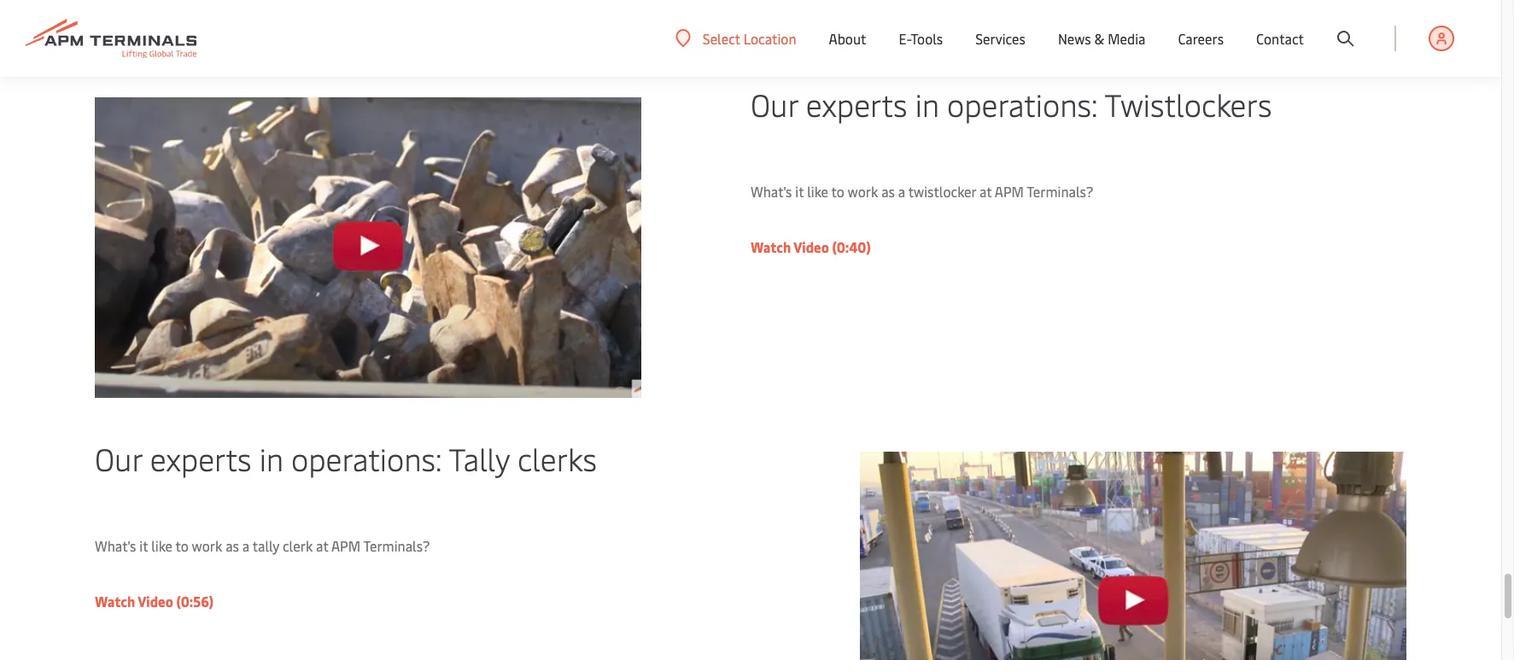 Task type: locate. For each thing, give the bounding box(es) containing it.
1 vertical spatial to
[[176, 537, 189, 555]]

tally clerks image
[[860, 452, 1407, 660]]

1 horizontal spatial video
[[794, 238, 829, 256]]

what's for our experts in operations: tally clerks
[[95, 537, 136, 555]]

1 vertical spatial our
[[95, 438, 142, 479]]

0 horizontal spatial as
[[226, 537, 239, 555]]

0 vertical spatial a
[[899, 182, 906, 201]]

0 vertical spatial work
[[848, 182, 878, 201]]

it up watch video (0:40) link
[[796, 182, 804, 201]]

experts
[[806, 83, 908, 125], [150, 438, 252, 479]]

what's up "watch video (0:56)"
[[95, 537, 136, 555]]

our experts in operations: twistlockers
[[751, 83, 1272, 125]]

1 horizontal spatial it
[[796, 182, 804, 201]]

as left twistlocker
[[882, 182, 895, 201]]

watch
[[751, 238, 791, 256], [95, 592, 135, 611]]

watch left (0:56)
[[95, 592, 135, 611]]

0 horizontal spatial what's
[[95, 537, 136, 555]]

our for our experts in operations: tally clerks
[[95, 438, 142, 479]]

operations: for twistlockers
[[947, 83, 1098, 125]]

about button
[[829, 0, 867, 77]]

0 horizontal spatial in
[[259, 438, 283, 479]]

crane operator image
[[860, 0, 1407, 44]]

tally
[[449, 438, 510, 479]]

0 vertical spatial in
[[916, 83, 940, 125]]

like
[[807, 182, 829, 201], [151, 537, 173, 555]]

careers button
[[1178, 0, 1224, 77]]

work up (0:40)
[[848, 182, 878, 201]]

tally
[[253, 537, 279, 555]]

0 vertical spatial it
[[796, 182, 804, 201]]

1 horizontal spatial a
[[899, 182, 906, 201]]

clerk
[[283, 537, 313, 555]]

terminals?
[[1027, 182, 1094, 201], [363, 537, 430, 555]]

0 horizontal spatial terminals?
[[363, 537, 430, 555]]

at
[[980, 182, 992, 201], [316, 537, 328, 555]]

apm right twistlocker
[[995, 182, 1024, 201]]

work up (0:56)
[[192, 537, 222, 555]]

1 vertical spatial in
[[259, 438, 283, 479]]

1 vertical spatial terminals?
[[363, 537, 430, 555]]

0 horizontal spatial operations:
[[291, 438, 442, 479]]

as for our experts in operations: twistlockers
[[882, 182, 895, 201]]

0 horizontal spatial experts
[[150, 438, 252, 479]]

1 vertical spatial apm
[[331, 537, 360, 555]]

at right clerk on the left
[[316, 537, 328, 555]]

as
[[882, 182, 895, 201], [226, 537, 239, 555]]

0 vertical spatial watch
[[751, 238, 791, 256]]

to for our experts in operations: tally clerks
[[176, 537, 189, 555]]

our for our experts in operations: twistlockers
[[751, 83, 798, 125]]

watch for our experts in operations: twistlockers
[[751, 238, 791, 256]]

about
[[829, 29, 867, 48]]

video left (0:56)
[[138, 592, 173, 611]]

0 vertical spatial at
[[980, 182, 992, 201]]

video left (0:40)
[[794, 238, 829, 256]]

1 vertical spatial what's
[[95, 537, 136, 555]]

0 vertical spatial to
[[832, 182, 845, 201]]

it
[[796, 182, 804, 201], [140, 537, 148, 555]]

location
[[744, 29, 797, 47]]

it up watch video (0:56) link
[[140, 537, 148, 555]]

1 horizontal spatial experts
[[806, 83, 908, 125]]

0 horizontal spatial our
[[95, 438, 142, 479]]

a
[[899, 182, 906, 201], [242, 537, 250, 555]]

twistlocker
[[909, 182, 976, 201]]

1 vertical spatial operations:
[[291, 438, 442, 479]]

1 horizontal spatial operations:
[[947, 83, 1098, 125]]

1 horizontal spatial like
[[807, 182, 829, 201]]

select
[[703, 29, 741, 47]]

1 horizontal spatial at
[[980, 182, 992, 201]]

0 horizontal spatial watch
[[95, 592, 135, 611]]

in
[[916, 83, 940, 125], [259, 438, 283, 479]]

1 horizontal spatial to
[[832, 182, 845, 201]]

like up watch video (0:40) link
[[807, 182, 829, 201]]

operations:
[[947, 83, 1098, 125], [291, 438, 442, 479]]

0 horizontal spatial work
[[192, 537, 222, 555]]

it for our experts in operations: tally clerks
[[140, 537, 148, 555]]

like for our experts in operations: twistlockers
[[807, 182, 829, 201]]

to
[[832, 182, 845, 201], [176, 537, 189, 555]]

1 vertical spatial a
[[242, 537, 250, 555]]

1 horizontal spatial as
[[882, 182, 895, 201]]

a left twistlocker
[[899, 182, 906, 201]]

1 vertical spatial like
[[151, 537, 173, 555]]

select location
[[703, 29, 797, 47]]

operations: for tally
[[291, 438, 442, 479]]

video
[[794, 238, 829, 256], [138, 592, 173, 611]]

1 horizontal spatial our
[[751, 83, 798, 125]]

1 vertical spatial as
[[226, 537, 239, 555]]

0 vertical spatial as
[[882, 182, 895, 201]]

a left tally
[[242, 537, 250, 555]]

careers
[[1178, 29, 1224, 48]]

0 vertical spatial operations:
[[947, 83, 1098, 125]]

0 vertical spatial like
[[807, 182, 829, 201]]

0 vertical spatial our
[[751, 83, 798, 125]]

0 horizontal spatial a
[[242, 537, 250, 555]]

a for our experts in operations: twistlockers
[[899, 182, 906, 201]]

work
[[848, 182, 878, 201], [192, 537, 222, 555]]

what's
[[751, 182, 792, 201], [95, 537, 136, 555]]

1 horizontal spatial apm
[[995, 182, 1024, 201]]

work for our experts in operations: tally clerks
[[192, 537, 222, 555]]

1 vertical spatial video
[[138, 592, 173, 611]]

apm right clerk on the left
[[331, 537, 360, 555]]

to up (0:56)
[[176, 537, 189, 555]]

0 vertical spatial video
[[794, 238, 829, 256]]

at right twistlocker
[[980, 182, 992, 201]]

0 horizontal spatial to
[[176, 537, 189, 555]]

0 horizontal spatial like
[[151, 537, 173, 555]]

1 vertical spatial work
[[192, 537, 222, 555]]

to for our experts in operations: twistlockers
[[832, 182, 845, 201]]

0 vertical spatial apm
[[995, 182, 1024, 201]]

0 vertical spatial experts
[[806, 83, 908, 125]]

twistlockers
[[1105, 83, 1272, 125]]

to up (0:40)
[[832, 182, 845, 201]]

1 vertical spatial experts
[[150, 438, 252, 479]]

1 vertical spatial watch
[[95, 592, 135, 611]]

what's up watch video (0:40) link
[[751, 182, 792, 201]]

our
[[751, 83, 798, 125], [95, 438, 142, 479]]

like up watch video (0:56) link
[[151, 537, 173, 555]]

1 horizontal spatial in
[[916, 83, 940, 125]]

as left tally
[[226, 537, 239, 555]]

1 horizontal spatial what's
[[751, 182, 792, 201]]

watch video (0:40)
[[751, 238, 871, 256]]

0 horizontal spatial it
[[140, 537, 148, 555]]

media
[[1108, 29, 1146, 48]]

1 vertical spatial it
[[140, 537, 148, 555]]

1 horizontal spatial work
[[848, 182, 878, 201]]

0 horizontal spatial video
[[138, 592, 173, 611]]

apm
[[995, 182, 1024, 201], [331, 537, 360, 555]]

1 vertical spatial at
[[316, 537, 328, 555]]

0 horizontal spatial apm
[[331, 537, 360, 555]]

1 horizontal spatial watch
[[751, 238, 791, 256]]

contact
[[1257, 29, 1304, 48]]

watch left (0:40)
[[751, 238, 791, 256]]

1 horizontal spatial terminals?
[[1027, 182, 1094, 201]]

0 vertical spatial what's
[[751, 182, 792, 201]]

0 vertical spatial terminals?
[[1027, 182, 1094, 201]]

what's for our experts in operations: twistlockers
[[751, 182, 792, 201]]



Task type: vqa. For each thing, say whether or not it's contained in the screenshot.
the work for Our experts in operations: Tally clerks
yes



Task type: describe. For each thing, give the bounding box(es) containing it.
e-tools
[[899, 29, 943, 48]]

watch video (0:40) link
[[751, 238, 871, 256]]

contact button
[[1257, 0, 1304, 77]]

work for our experts in operations: twistlockers
[[848, 182, 878, 201]]

news
[[1058, 29, 1091, 48]]

tools
[[911, 29, 943, 48]]

as for our experts in operations: tally clerks
[[226, 537, 239, 555]]

our experts in operations: tally clerks
[[95, 438, 597, 479]]

twistlock image
[[95, 98, 642, 398]]

&
[[1095, 29, 1105, 48]]

video for our experts in operations: twistlockers
[[794, 238, 829, 256]]

0 horizontal spatial at
[[316, 537, 328, 555]]

news & media button
[[1058, 0, 1146, 77]]

experts for our experts in operations: twistlockers
[[806, 83, 908, 125]]

it for our experts in operations: twistlockers
[[796, 182, 804, 201]]

news & media
[[1058, 29, 1146, 48]]

e-tools button
[[899, 0, 943, 77]]

(0:56)
[[176, 592, 214, 611]]

services button
[[976, 0, 1026, 77]]

select location button
[[676, 29, 797, 47]]

what's it like to work as a twistlocker at apm terminals?
[[751, 182, 1094, 201]]

services
[[976, 29, 1026, 48]]

experts for our experts in operations: tally clerks
[[150, 438, 252, 479]]

like for our experts in operations: tally clerks
[[151, 537, 173, 555]]

(0:40)
[[832, 238, 871, 256]]

clerks
[[518, 438, 597, 479]]

in for our experts in operations: tally clerks
[[259, 438, 283, 479]]

watch video (0:56)
[[95, 592, 214, 611]]

what's it like to work as a tally clerk at apm terminals?
[[95, 537, 430, 555]]

in for our experts in operations: twistlockers
[[916, 83, 940, 125]]

a for our experts in operations: tally clerks
[[242, 537, 250, 555]]

video for our experts in operations: tally clerks
[[138, 592, 173, 611]]

e-
[[899, 29, 911, 48]]

watch video (0:56) link
[[95, 592, 214, 611]]

watch for our experts in operations: tally clerks
[[95, 592, 135, 611]]



